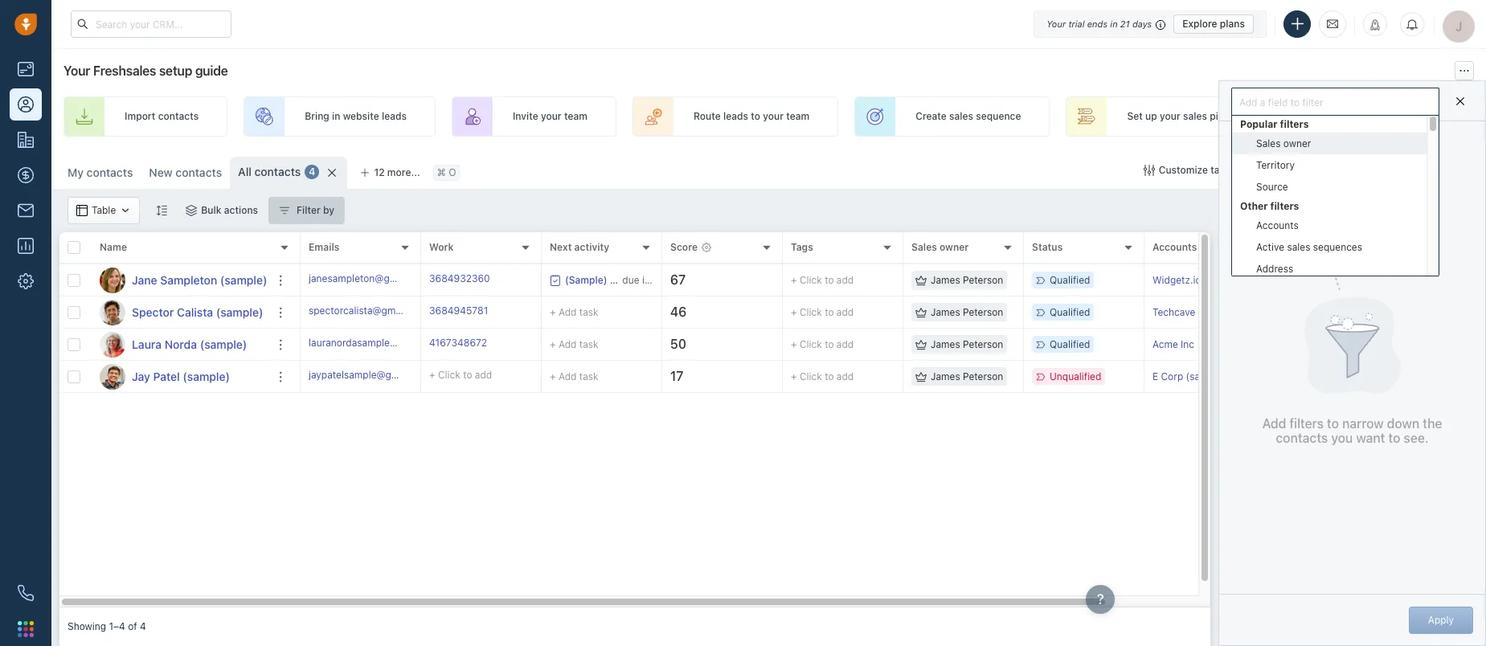 Task type: locate. For each thing, give the bounding box(es) containing it.
your for your freshsales setup guide
[[64, 64, 90, 78]]

bring in website leads link
[[244, 97, 436, 137]]

filters for other
[[1271, 200, 1300, 212]]

1 james from the top
[[931, 274, 961, 286]]

accounts down other filters
[[1257, 219, 1299, 231]]

2 leads from the left
[[724, 111, 749, 123]]

0 vertical spatial in
[[1111, 18, 1118, 29]]

task for 46
[[580, 306, 599, 318]]

customize table button
[[1134, 157, 1245, 184]]

4 right of
[[140, 621, 146, 633]]

1 james peterson from the top
[[931, 274, 1004, 286]]

add inside add filters to narrow down the contacts you want to see.
[[1263, 417, 1287, 431]]

1 horizontal spatial sales owner
[[1257, 137, 1312, 149]]

days
[[1133, 18, 1153, 29]]

leads right "route" at the left top of page
[[724, 111, 749, 123]]

sales owner option
[[1233, 132, 1427, 154]]

2 vertical spatial qualified
[[1050, 339, 1091, 351]]

(sample) right inc
[[1198, 338, 1238, 351]]

1 vertical spatial accounts
[[1153, 242, 1198, 254]]

0 horizontal spatial in
[[332, 111, 341, 123]]

active sales sequences
[[1257, 241, 1363, 253]]

sales inside option
[[1257, 137, 1281, 149]]

import contacts inside button
[[1275, 164, 1349, 176]]

in right bring
[[332, 111, 341, 123]]

set up your sales pipeline
[[1128, 111, 1247, 123]]

import contacts down sales owner option at the top right of page
[[1275, 164, 1349, 176]]

67
[[671, 273, 686, 287]]

click
[[800, 274, 822, 286], [800, 306, 822, 318], [800, 338, 822, 351], [438, 369, 461, 381], [800, 371, 822, 383]]

bring in website leads
[[305, 111, 407, 123]]

container_wx8msf4aqz5i3rn1 image inside the table dropdown button
[[76, 205, 88, 216]]

(sample) right the sampleton
[[220, 273, 267, 287]]

group containing accounts
[[1233, 214, 1427, 647]]

2 vertical spatial task
[[580, 370, 599, 382]]

invite your team link
[[452, 97, 617, 137]]

(sample) for spector calista (sample)
[[216, 305, 263, 319]]

import contacts down "setup"
[[125, 111, 199, 123]]

press space to select this row. row containing laura norda (sample)
[[60, 329, 301, 361]]

laura norda (sample)
[[132, 337, 247, 351]]

option containing popular filters
[[1233, 115, 1427, 197]]

other
[[1241, 200, 1269, 212]]

(sample) down laura norda (sample) link
[[183, 370, 230, 383]]

task
[[580, 306, 599, 318], [580, 338, 599, 350], [580, 370, 599, 382]]

(sample) right calista
[[216, 305, 263, 319]]

j image left jane
[[100, 267, 125, 293]]

sales right create
[[950, 111, 974, 123]]

⌘
[[437, 167, 446, 179]]

2 option from the top
[[1233, 197, 1427, 647]]

1 horizontal spatial import
[[1275, 164, 1306, 176]]

0 horizontal spatial accounts
[[1153, 242, 1198, 254]]

add for 17
[[837, 371, 854, 383]]

1 team from the left
[[564, 111, 588, 123]]

4 peterson from the top
[[963, 371, 1004, 383]]

up
[[1146, 111, 1158, 123]]

1 vertical spatial filters
[[1271, 200, 1300, 212]]

lauranordasample@gmail.com link
[[309, 336, 445, 353]]

a
[[1262, 94, 1267, 107]]

(sample) for jay patel (sample)
[[183, 370, 230, 383]]

james
[[931, 274, 961, 286], [931, 306, 961, 318], [931, 339, 961, 351], [931, 371, 961, 383]]

row group
[[60, 265, 301, 393], [301, 265, 1298, 393]]

contacts left you
[[1277, 431, 1329, 445]]

press space to select this row. row
[[60, 265, 301, 297], [301, 265, 1298, 297], [60, 297, 301, 329], [301, 297, 1298, 329], [60, 329, 301, 361], [301, 329, 1298, 361], [60, 361, 301, 393], [301, 361, 1298, 393]]

leads inside bring in website leads link
[[382, 111, 407, 123]]

import up source
[[1275, 164, 1306, 176]]

0 vertical spatial group
[[1233, 132, 1427, 197]]

3 james peterson from the top
[[931, 339, 1004, 351]]

spectorcalista@gmail.com 3684945781
[[309, 305, 488, 317]]

1 j image from the top
[[100, 267, 125, 293]]

sales
[[950, 111, 974, 123], [1184, 111, 1208, 123], [1288, 241, 1311, 253]]

sales left pipeline
[[1184, 111, 1208, 123]]

contacts inside add filters to narrow down the contacts you want to see.
[[1277, 431, 1329, 445]]

qualified for 50
[[1050, 339, 1091, 351]]

accounts up widgetz.io
[[1153, 242, 1198, 254]]

style_myh0__igzzd8unmi image
[[156, 205, 167, 216]]

+ click to add for 17
[[791, 371, 854, 383]]

12 more... button
[[352, 162, 429, 184]]

2 qualified from the top
[[1050, 306, 1091, 318]]

1 vertical spatial your
[[64, 64, 90, 78]]

my
[[68, 166, 84, 179]]

0 horizontal spatial 4
[[140, 621, 146, 633]]

james for 50
[[931, 339, 961, 351]]

1 vertical spatial j image
[[100, 364, 125, 390]]

4 + click to add from the top
[[791, 371, 854, 383]]

accounts option
[[1233, 214, 1427, 236]]

2 vertical spatial + add task
[[550, 370, 599, 382]]

1 horizontal spatial sales
[[1257, 137, 1281, 149]]

your right "route" at the left top of page
[[763, 111, 784, 123]]

2 peterson from the top
[[963, 306, 1004, 318]]

click for 17
[[800, 371, 822, 383]]

next
[[550, 242, 572, 254]]

0 horizontal spatial sales
[[912, 242, 938, 254]]

1 + click to add from the top
[[791, 274, 854, 286]]

0 vertical spatial sales owner
[[1257, 137, 1312, 149]]

filters down add a field to filter
[[1281, 118, 1310, 130]]

container_wx8msf4aqz5i3rn1 image
[[120, 205, 131, 216], [550, 275, 561, 286], [916, 275, 927, 286], [916, 371, 927, 382]]

list box
[[1232, 115, 1440, 647]]

4 up filter by
[[309, 166, 316, 178]]

2 james from the top
[[931, 306, 961, 318]]

1 horizontal spatial leads
[[724, 111, 749, 123]]

filters left you
[[1290, 417, 1324, 431]]

techcave
[[1153, 306, 1196, 318]]

3 + click to add from the top
[[791, 338, 854, 351]]

container_wx8msf4aqz5i3rn1 image inside filter by button
[[279, 205, 290, 216]]

leads right website at the top of page
[[382, 111, 407, 123]]

1 leads from the left
[[382, 111, 407, 123]]

row group containing jane sampleton (sample)
[[60, 265, 301, 393]]

more...
[[387, 166, 420, 179]]

+ click to add
[[791, 274, 854, 286], [791, 306, 854, 318], [791, 338, 854, 351], [791, 371, 854, 383]]

leads inside route leads to your team link
[[724, 111, 749, 123]]

46
[[671, 305, 687, 319]]

o
[[449, 167, 456, 179]]

1 + add task from the top
[[550, 306, 599, 318]]

2 horizontal spatial sales
[[1288, 241, 1311, 253]]

0 vertical spatial task
[[580, 306, 599, 318]]

owner inside option
[[1284, 137, 1312, 149]]

2 vertical spatial filters
[[1290, 417, 1324, 431]]

3 your from the left
[[1160, 111, 1181, 123]]

explore plans
[[1183, 17, 1246, 29]]

table
[[1211, 164, 1235, 176]]

2 group from the top
[[1233, 214, 1427, 647]]

0 horizontal spatial sales
[[950, 111, 974, 123]]

create
[[916, 111, 947, 123]]

import inside import contacts 'link'
[[125, 111, 156, 123]]

your
[[1047, 18, 1066, 29], [64, 64, 90, 78]]

accounts inside accounts option
[[1257, 219, 1299, 231]]

1 vertical spatial sales
[[912, 242, 938, 254]]

contacts down sales owner option at the top right of page
[[1308, 164, 1349, 176]]

route
[[694, 111, 721, 123]]

add deal link
[[1292, 97, 1423, 137]]

1 vertical spatial in
[[332, 111, 341, 123]]

3 + add task from the top
[[550, 370, 599, 382]]

sales right active
[[1288, 241, 1311, 253]]

import for import contacts 'link'
[[125, 111, 156, 123]]

container_wx8msf4aqz5i3rn1 image for filter by button
[[279, 205, 290, 216]]

sales for active
[[1288, 241, 1311, 253]]

0 vertical spatial + add task
[[550, 306, 599, 318]]

4
[[309, 166, 316, 178], [140, 621, 146, 633]]

0 horizontal spatial your
[[541, 111, 562, 123]]

address option
[[1233, 258, 1427, 279]]

4 james peterson from the top
[[931, 371, 1004, 383]]

contacts right 'my'
[[87, 166, 133, 179]]

j image for jay patel (sample)
[[100, 364, 125, 390]]

sales inside option
[[1288, 241, 1311, 253]]

grid
[[60, 232, 1298, 608]]

l image
[[100, 332, 125, 357]]

1 horizontal spatial owner
[[1284, 137, 1312, 149]]

calista
[[177, 305, 213, 319]]

click for 50
[[800, 338, 822, 351]]

2 horizontal spatial your
[[1160, 111, 1181, 123]]

sampleton
[[160, 273, 217, 287]]

want
[[1357, 431, 1386, 445]]

add for 50
[[837, 338, 854, 351]]

click for 67
[[800, 274, 822, 286]]

0 vertical spatial accounts
[[1257, 219, 1299, 231]]

in
[[1111, 18, 1118, 29], [332, 111, 341, 123]]

17
[[671, 369, 684, 384]]

new
[[149, 166, 173, 179]]

0 horizontal spatial team
[[564, 111, 588, 123]]

0 vertical spatial owner
[[1284, 137, 1312, 149]]

j image
[[100, 267, 125, 293], [100, 364, 125, 390]]

filter
[[1304, 94, 1325, 107]]

21
[[1121, 18, 1130, 29]]

table
[[92, 205, 116, 217]]

1 vertical spatial sales owner
[[912, 242, 969, 254]]

list box containing popular filters
[[1232, 115, 1440, 647]]

(sample) right corp
[[1187, 371, 1227, 383]]

container_wx8msf4aqz5i3rn1 image
[[1144, 165, 1155, 176], [76, 205, 88, 216], [186, 205, 197, 216], [279, 205, 290, 216], [916, 307, 927, 318], [916, 339, 927, 350]]

in left "21"
[[1111, 18, 1118, 29]]

1 group from the top
[[1233, 132, 1427, 197]]

4 inside the all contacts 4
[[309, 166, 316, 178]]

1 vertical spatial owner
[[940, 242, 969, 254]]

Search your CRM... text field
[[71, 10, 232, 38]]

my contacts
[[68, 166, 133, 179]]

j image left jay
[[100, 364, 125, 390]]

1 qualified from the top
[[1050, 274, 1091, 286]]

+ add task for 46
[[550, 306, 599, 318]]

0 horizontal spatial import contacts
[[125, 111, 199, 123]]

1 horizontal spatial accounts
[[1257, 219, 1299, 231]]

bulk actions button
[[176, 197, 269, 224]]

press space to select this row. row containing 50
[[301, 329, 1298, 361]]

1 horizontal spatial 4
[[309, 166, 316, 178]]

down
[[1388, 417, 1420, 431]]

import
[[125, 111, 156, 123], [1275, 164, 1306, 176]]

0 vertical spatial sales
[[1257, 137, 1281, 149]]

jay patel (sample) link
[[132, 369, 230, 385]]

your right invite
[[541, 111, 562, 123]]

invite
[[513, 111, 539, 123]]

your right the up
[[1160, 111, 1181, 123]]

see.
[[1404, 431, 1429, 445]]

2 + click to add from the top
[[791, 306, 854, 318]]

option
[[1233, 115, 1427, 197], [1233, 197, 1427, 647]]

1 peterson from the top
[[963, 274, 1004, 286]]

1 vertical spatial 4
[[140, 621, 146, 633]]

3 task from the top
[[580, 370, 599, 382]]

0 vertical spatial filters
[[1281, 118, 1310, 130]]

container_wx8msf4aqz5i3rn1 image inside bulk actions button
[[186, 205, 197, 216]]

route leads to your team
[[694, 111, 810, 123]]

qualified for 67
[[1050, 274, 1091, 286]]

invite your team
[[513, 111, 588, 123]]

+ add task for 50
[[550, 338, 599, 350]]

+ add task
[[550, 306, 599, 318], [550, 338, 599, 350], [550, 370, 599, 382]]

group
[[1233, 132, 1427, 197], [1233, 214, 1427, 647]]

1 vertical spatial + add task
[[550, 338, 599, 350]]

(sample) down the spector calista (sample) link
[[200, 337, 247, 351]]

add inside dropdown button
[[1241, 94, 1259, 107]]

sales owner
[[1257, 137, 1312, 149], [912, 242, 969, 254]]

0 horizontal spatial leads
[[382, 111, 407, 123]]

1 horizontal spatial your
[[763, 111, 784, 123]]

contacts down "setup"
[[158, 111, 199, 123]]

1 vertical spatial group
[[1233, 214, 1427, 647]]

1 task from the top
[[580, 306, 599, 318]]

james peterson for 50
[[931, 339, 1004, 351]]

2 j image from the top
[[100, 364, 125, 390]]

0 horizontal spatial import
[[125, 111, 156, 123]]

group for popular filters
[[1233, 132, 1427, 197]]

1 vertical spatial qualified
[[1050, 306, 1091, 318]]

1 vertical spatial task
[[580, 338, 599, 350]]

0 vertical spatial j image
[[100, 267, 125, 293]]

0 horizontal spatial your
[[64, 64, 90, 78]]

your left freshsales
[[64, 64, 90, 78]]

filters down source
[[1271, 200, 1300, 212]]

add
[[1241, 94, 1259, 107], [1353, 111, 1372, 123], [1414, 164, 1433, 176], [559, 306, 577, 318], [559, 338, 577, 350], [559, 370, 577, 382], [1263, 417, 1287, 431]]

import contacts for import contacts 'link'
[[125, 111, 199, 123]]

widgetz.io
[[1153, 274, 1202, 286]]

press space to select this row. row containing 67
[[301, 265, 1298, 297]]

e corp (sample)
[[1153, 371, 1227, 383]]

option containing other filters
[[1233, 197, 1427, 647]]

jaypatelsample@gmail.com link
[[309, 368, 432, 385]]

0 vertical spatial 4
[[309, 166, 316, 178]]

your for your trial ends in 21 days
[[1047, 18, 1066, 29]]

1–4
[[109, 621, 125, 633]]

0 vertical spatial your
[[1047, 18, 1066, 29]]

2 row group from the left
[[301, 265, 1298, 393]]

peterson
[[963, 274, 1004, 286], [963, 306, 1004, 318], [963, 339, 1004, 351], [963, 371, 1004, 383]]

group for other filters
[[1233, 214, 1427, 647]]

0 vertical spatial import
[[125, 111, 156, 123]]

(sample) down widgetz.io (sample)
[[1199, 306, 1239, 318]]

1 horizontal spatial import contacts
[[1275, 164, 1349, 176]]

james for 46
[[931, 306, 961, 318]]

1 horizontal spatial team
[[787, 111, 810, 123]]

peterson for 67
[[963, 274, 1004, 286]]

group containing sales owner
[[1233, 132, 1427, 197]]

1 vertical spatial import contacts
[[1275, 164, 1349, 176]]

contacts inside 'link'
[[158, 111, 199, 123]]

sales for create
[[950, 111, 974, 123]]

import contacts inside 'link'
[[125, 111, 199, 123]]

add contact button
[[1392, 157, 1479, 184]]

1 horizontal spatial your
[[1047, 18, 1066, 29]]

james peterson for 46
[[931, 306, 1004, 318]]

3 peterson from the top
[[963, 339, 1004, 351]]

your left trial
[[1047, 18, 1066, 29]]

press space to select this row. row containing spector calista (sample)
[[60, 297, 301, 329]]

1 option from the top
[[1233, 115, 1427, 197]]

1 horizontal spatial in
[[1111, 18, 1118, 29]]

janesampleton@gmail.com link
[[309, 272, 430, 289]]

press space to select this row. row containing 17
[[301, 361, 1298, 393]]

filters for popular
[[1281, 118, 1310, 130]]

4 james from the top
[[931, 371, 961, 383]]

press space to select this row. row containing 46
[[301, 297, 1298, 329]]

import down your freshsales setup guide
[[125, 111, 156, 123]]

0 vertical spatial import contacts
[[125, 111, 199, 123]]

tags
[[791, 242, 814, 254]]

1 row group from the left
[[60, 265, 301, 393]]

1 vertical spatial import
[[1275, 164, 1306, 176]]

3 james from the top
[[931, 339, 961, 351]]

sales
[[1257, 137, 1281, 149], [912, 242, 938, 254]]

2 + add task from the top
[[550, 338, 599, 350]]

import inside import contacts button
[[1275, 164, 1306, 176]]

actions
[[224, 204, 258, 216]]

2 james peterson from the top
[[931, 306, 1004, 318]]

0 horizontal spatial sales owner
[[912, 242, 969, 254]]

contacts right all
[[255, 165, 301, 179]]

2 task from the top
[[580, 338, 599, 350]]

3 qualified from the top
[[1050, 339, 1091, 351]]

trial
[[1069, 18, 1085, 29]]

container_wx8msf4aqz5i3rn1 image inside customize table button
[[1144, 165, 1155, 176]]

+ add task for 17
[[550, 370, 599, 382]]

filters inside add filters to narrow down the contacts you want to see.
[[1290, 417, 1324, 431]]

e
[[1153, 371, 1159, 383]]

0 vertical spatial qualified
[[1050, 274, 1091, 286]]



Task type: vqa. For each thing, say whether or not it's contained in the screenshot.
'this'
no



Task type: describe. For each thing, give the bounding box(es) containing it.
jane
[[132, 273, 157, 287]]

(sample) for e corp (sample)
[[1187, 371, 1227, 383]]

filter by button
[[269, 197, 345, 224]]

3684945781 link
[[429, 304, 488, 321]]

add contact
[[1414, 164, 1471, 176]]

create sales sequence
[[916, 111, 1022, 123]]

customize
[[1159, 164, 1209, 176]]

james peterson for 67
[[931, 274, 1004, 286]]

laura
[[132, 337, 162, 351]]

add for 67
[[837, 274, 854, 286]]

j image for jane sampleton (sample)
[[100, 267, 125, 293]]

acme inc (sample)
[[1153, 338, 1238, 351]]

peterson for 46
[[963, 306, 1004, 318]]

+ click to add for 50
[[791, 338, 854, 351]]

2 your from the left
[[763, 111, 784, 123]]

address
[[1257, 263, 1294, 275]]

task for 17
[[580, 370, 599, 382]]

jane sampleton (sample) link
[[132, 272, 267, 288]]

emails
[[309, 242, 340, 254]]

set
[[1128, 111, 1143, 123]]

your freshsales setup guide
[[64, 64, 228, 78]]

click for 46
[[800, 306, 822, 318]]

filter by
[[297, 204, 335, 216]]

territory
[[1257, 159, 1296, 171]]

showing
[[68, 621, 106, 633]]

spectorcalista@gmail.com
[[309, 305, 428, 317]]

widgetz.io (sample)
[[1153, 274, 1245, 286]]

bring
[[305, 111, 330, 123]]

spector calista (sample) link
[[132, 304, 263, 320]]

deal
[[1374, 111, 1394, 123]]

0 horizontal spatial owner
[[940, 242, 969, 254]]

pipeline
[[1210, 111, 1247, 123]]

to inside dropdown button
[[1292, 94, 1301, 107]]

patel
[[153, 370, 180, 383]]

inc
[[1181, 338, 1195, 351]]

peterson for 17
[[963, 371, 1004, 383]]

territory option
[[1233, 154, 1427, 176]]

narrow
[[1343, 417, 1385, 431]]

container_wx8msf4aqz5i3rn1 image for customize table button
[[1144, 165, 1155, 176]]

lauranordasample@gmail.com
[[309, 337, 445, 349]]

name column header
[[92, 232, 301, 265]]

guide
[[195, 64, 228, 78]]

4167348672
[[429, 337, 487, 349]]

import contacts for import contacts button
[[1275, 164, 1349, 176]]

sales owner inside option
[[1257, 137, 1312, 149]]

1 horizontal spatial sales
[[1184, 111, 1208, 123]]

next activity
[[550, 242, 610, 254]]

you
[[1332, 431, 1354, 445]]

setup
[[159, 64, 192, 78]]

container_wx8msf4aqz5i3rn1 image for the table dropdown button
[[76, 205, 88, 216]]

import for import contacts button
[[1275, 164, 1306, 176]]

work
[[429, 242, 454, 254]]

source option
[[1233, 176, 1427, 197]]

table button
[[68, 197, 140, 224]]

set up your sales pipeline link
[[1067, 97, 1276, 137]]

source
[[1257, 181, 1289, 193]]

press space to select this row. row containing jay patel (sample)
[[60, 361, 301, 393]]

Add a field to filter search field
[[1236, 91, 1436, 114]]

widgetz.io (sample) link
[[1153, 274, 1245, 286]]

explore
[[1183, 17, 1218, 29]]

contact
[[1435, 164, 1471, 176]]

spector calista (sample)
[[132, 305, 263, 319]]

jaypatelsample@gmail.com
[[309, 369, 432, 381]]

phone element
[[10, 577, 42, 610]]

add inside button
[[1414, 164, 1433, 176]]

+ click to add for 46
[[791, 306, 854, 318]]

3684945781
[[429, 305, 488, 317]]

of
[[128, 621, 137, 633]]

by
[[323, 204, 335, 216]]

active sales sequences option
[[1233, 236, 1427, 258]]

website
[[343, 111, 379, 123]]

s image
[[100, 300, 125, 325]]

popular
[[1241, 118, 1278, 130]]

sequence
[[976, 111, 1022, 123]]

add for 46
[[837, 306, 854, 318]]

techcave (sample)
[[1153, 306, 1239, 318]]

norda
[[165, 337, 197, 351]]

jay
[[132, 370, 150, 383]]

phone image
[[18, 585, 34, 602]]

send email image
[[1328, 17, 1339, 31]]

acme inc (sample) link
[[1153, 338, 1238, 351]]

(sample) for jane sampleton (sample)
[[220, 273, 267, 287]]

showing 1–4 of 4
[[68, 621, 146, 633]]

name
[[100, 242, 127, 254]]

james for 17
[[931, 371, 961, 383]]

press space to select this row. row containing jane sampleton (sample)
[[60, 265, 301, 297]]

contacts right new
[[176, 166, 222, 179]]

grid containing 67
[[60, 232, 1298, 608]]

task for 50
[[580, 338, 599, 350]]

1 your from the left
[[541, 111, 562, 123]]

4167348672 link
[[429, 336, 487, 353]]

all contacts 4
[[238, 165, 316, 179]]

filters for add
[[1290, 417, 1324, 431]]

field
[[1270, 94, 1289, 107]]

add a field to filter button
[[1232, 87, 1440, 115]]

row group containing 67
[[301, 265, 1298, 393]]

add deal
[[1353, 111, 1394, 123]]

50
[[671, 337, 687, 351]]

container_wx8msf4aqz5i3rn1 image for bulk actions button
[[186, 205, 197, 216]]

james peterson for 17
[[931, 371, 1004, 383]]

add a field to filter
[[1241, 94, 1325, 107]]

(sample) for acme inc (sample)
[[1198, 338, 1238, 351]]

spector
[[132, 305, 174, 319]]

your trial ends in 21 days
[[1047, 18, 1153, 29]]

3684932360
[[429, 273, 490, 285]]

all contacts link
[[238, 164, 301, 180]]

route leads to your team link
[[633, 97, 839, 137]]

jaypatelsample@gmail.com + click to add
[[309, 369, 492, 381]]

peterson for 50
[[963, 339, 1004, 351]]

corp
[[1162, 371, 1184, 383]]

import contacts button
[[1253, 157, 1357, 184]]

(sample) up techcave (sample) link
[[1205, 274, 1245, 286]]

import contacts link
[[64, 97, 228, 137]]

spectorcalista@gmail.com link
[[309, 304, 428, 321]]

filter
[[297, 204, 321, 216]]

freshworks switcher image
[[18, 621, 34, 638]]

laura norda (sample) link
[[132, 337, 247, 353]]

2 team from the left
[[787, 111, 810, 123]]

customize table
[[1159, 164, 1235, 176]]

container_wx8msf4aqz5i3rn1 image inside the table dropdown button
[[120, 205, 131, 216]]

activity
[[575, 242, 610, 254]]

bulk actions
[[201, 204, 258, 216]]

name row
[[60, 232, 301, 265]]

qualified for 46
[[1050, 306, 1091, 318]]

sequences
[[1314, 241, 1363, 253]]

james for 67
[[931, 274, 961, 286]]

new contacts
[[149, 166, 222, 179]]

unqualified
[[1050, 371, 1102, 383]]

(sample) for laura norda (sample)
[[200, 337, 247, 351]]

contacts inside button
[[1308, 164, 1349, 176]]

+ click to add for 67
[[791, 274, 854, 286]]



